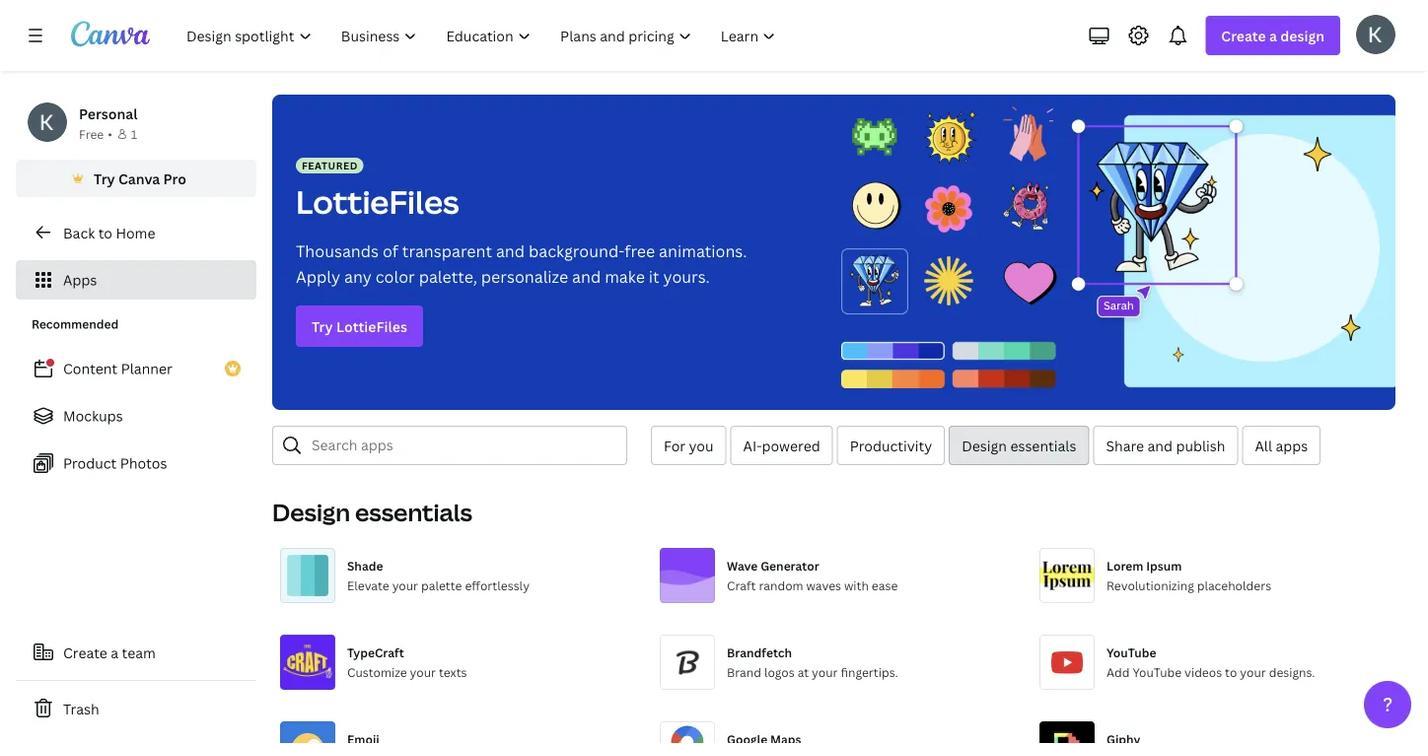 Task type: vqa. For each thing, say whether or not it's contained in the screenshot.
SWOT Analysis Brainstorm Whiteboard in Orange Pink Modern Professional Style image
no



Task type: locate. For each thing, give the bounding box(es) containing it.
design
[[962, 436, 1007, 455], [272, 497, 350, 529]]

try inside button
[[312, 317, 333, 336]]

0 horizontal spatial create
[[63, 644, 107, 662]]

logos
[[764, 664, 795, 681]]

generator
[[761, 558, 819, 574]]

at
[[798, 664, 809, 681]]

and up personalize in the left of the page
[[496, 241, 525, 262]]

1 horizontal spatial essentials
[[1010, 436, 1077, 455]]

back to home
[[63, 223, 155, 242]]

essentials up shade elevate your palette effortlessly at the bottom of page
[[355, 497, 472, 529]]

your inside "brandfetch brand logos at your fingertips."
[[812, 664, 838, 681]]

to inside 'back to home' link
[[98, 223, 112, 242]]

canva
[[118, 169, 160, 188]]

fingertips.
[[841, 664, 898, 681]]

wave generator craft random waves with ease
[[727, 558, 898, 594]]

lorem ipsum revolutionizing placeholders
[[1107, 558, 1272, 594]]

trash link
[[16, 689, 256, 729]]

to inside youtube add youtube videos to your designs.
[[1225, 664, 1237, 681]]

all apps button
[[1242, 426, 1321, 466]]

1 horizontal spatial a
[[1270, 26, 1277, 45]]

productivity
[[850, 436, 932, 455]]

thousands
[[296, 241, 379, 262]]

ai-
[[743, 436, 762, 455]]

elevate
[[347, 578, 389, 594]]

to right back
[[98, 223, 112, 242]]

try down apply
[[312, 317, 333, 336]]

waves
[[806, 578, 841, 594]]

1 horizontal spatial design
[[962, 436, 1007, 455]]

create a team button
[[16, 633, 256, 673]]

1 vertical spatial youtube
[[1133, 664, 1182, 681]]

shade
[[347, 558, 383, 574]]

0 vertical spatial essentials
[[1010, 436, 1077, 455]]

create left team
[[63, 644, 107, 662]]

your inside youtube add youtube videos to your designs.
[[1240, 664, 1266, 681]]

0 vertical spatial try
[[94, 169, 115, 188]]

lottiefiles down any
[[336, 317, 407, 336]]

0 vertical spatial create
[[1222, 26, 1266, 45]]

effortlessly
[[465, 578, 530, 594]]

a left design
[[1270, 26, 1277, 45]]

try for try lottiefiles
[[312, 317, 333, 336]]

your left palette
[[392, 578, 418, 594]]

of
[[383, 241, 398, 262]]

lottiefiles inside button
[[336, 317, 407, 336]]

1 vertical spatial and
[[572, 266, 601, 288]]

photos
[[120, 454, 167, 473]]

a for design
[[1270, 26, 1277, 45]]

add
[[1107, 664, 1130, 681]]

0 vertical spatial a
[[1270, 26, 1277, 45]]

1 horizontal spatial try
[[312, 317, 333, 336]]

to
[[98, 223, 112, 242], [1225, 664, 1237, 681]]

lottiefiles up of
[[296, 181, 459, 223]]

try
[[94, 169, 115, 188], [312, 317, 333, 336]]

videos
[[1185, 664, 1222, 681]]

to right videos
[[1225, 664, 1237, 681]]

design right productivity
[[962, 436, 1007, 455]]

0 vertical spatial design essentials
[[962, 436, 1077, 455]]

youtube up add
[[1107, 645, 1156, 661]]

typecraft
[[347, 645, 404, 661]]

essentials left share
[[1010, 436, 1077, 455]]

1 vertical spatial design essentials
[[272, 497, 472, 529]]

•
[[108, 126, 112, 142]]

1 vertical spatial design
[[272, 497, 350, 529]]

1 vertical spatial try
[[312, 317, 333, 336]]

0 vertical spatial lottiefiles
[[296, 181, 459, 223]]

your left texts
[[410, 664, 436, 681]]

free •
[[79, 126, 112, 142]]

0 vertical spatial and
[[496, 241, 525, 262]]

0 horizontal spatial essentials
[[355, 497, 472, 529]]

create inside dropdown button
[[1222, 26, 1266, 45]]

publish
[[1176, 436, 1226, 455]]

create for create a design
[[1222, 26, 1266, 45]]

try left canva
[[94, 169, 115, 188]]

design essentials
[[962, 436, 1077, 455], [272, 497, 472, 529]]

your left designs.
[[1240, 664, 1266, 681]]

back
[[63, 223, 95, 242]]

and
[[496, 241, 525, 262], [572, 266, 601, 288], [1148, 436, 1173, 455]]

lottiefiles
[[296, 181, 459, 223], [336, 317, 407, 336]]

try lottiefiles
[[312, 317, 407, 336]]

color
[[376, 266, 415, 288]]

share
[[1106, 436, 1144, 455]]

youtube add youtube videos to your designs.
[[1107, 645, 1315, 681]]

a inside dropdown button
[[1270, 26, 1277, 45]]

1 horizontal spatial to
[[1225, 664, 1237, 681]]

0 horizontal spatial a
[[111, 644, 118, 662]]

design inside button
[[962, 436, 1007, 455]]

youtube right add
[[1133, 664, 1182, 681]]

1 vertical spatial a
[[111, 644, 118, 662]]

essentials
[[1010, 436, 1077, 455], [355, 497, 472, 529]]

create inside 'button'
[[63, 644, 107, 662]]

product photos
[[63, 454, 167, 473]]

a left team
[[111, 644, 118, 662]]

and down background-
[[572, 266, 601, 288]]

a inside 'button'
[[111, 644, 118, 662]]

planner
[[121, 360, 172, 378]]

palette
[[421, 578, 462, 594]]

1 horizontal spatial create
[[1222, 26, 1266, 45]]

your
[[392, 578, 418, 594], [410, 664, 436, 681], [812, 664, 838, 681], [1240, 664, 1266, 681]]

1 vertical spatial lottiefiles
[[336, 317, 407, 336]]

and right share
[[1148, 436, 1173, 455]]

top level navigation element
[[174, 16, 792, 55]]

typecraft customize your texts
[[347, 645, 467, 681]]

team
[[122, 644, 156, 662]]

personal
[[79, 104, 138, 123]]

1 vertical spatial to
[[1225, 664, 1237, 681]]

ipsum
[[1146, 558, 1182, 574]]

design up 'shade'
[[272, 497, 350, 529]]

create for create a team
[[63, 644, 107, 662]]

essentials inside design essentials button
[[1010, 436, 1077, 455]]

2 vertical spatial and
[[1148, 436, 1173, 455]]

2 horizontal spatial and
[[1148, 436, 1173, 455]]

product photos link
[[16, 444, 256, 483]]

0 vertical spatial to
[[98, 223, 112, 242]]

a for team
[[111, 644, 118, 662]]

youtube
[[1107, 645, 1156, 661], [1133, 664, 1182, 681]]

create left design
[[1222, 26, 1266, 45]]

your inside shade elevate your palette effortlessly
[[392, 578, 418, 594]]

0 horizontal spatial try
[[94, 169, 115, 188]]

0 horizontal spatial to
[[98, 223, 112, 242]]

back to home link
[[16, 213, 256, 253]]

1 vertical spatial create
[[63, 644, 107, 662]]

your right the at
[[812, 664, 838, 681]]

featured lottiefiles
[[296, 159, 459, 223]]

for
[[664, 436, 686, 455]]

0 vertical spatial design
[[962, 436, 1007, 455]]

wave
[[727, 558, 758, 574]]

list
[[16, 349, 256, 483]]

1 horizontal spatial design essentials
[[962, 436, 1077, 455]]

try inside 'button'
[[94, 169, 115, 188]]

create a design button
[[1206, 16, 1341, 55]]

brand
[[727, 664, 761, 681]]

customize
[[347, 664, 407, 681]]

your inside typecraft customize your texts
[[410, 664, 436, 681]]

ai-powered button
[[731, 426, 833, 466]]

try canva pro button
[[16, 160, 256, 197]]



Task type: describe. For each thing, give the bounding box(es) containing it.
try for try canva pro
[[94, 169, 115, 188]]

recommended
[[32, 316, 119, 332]]

all apps
[[1255, 436, 1308, 455]]

brandfetch
[[727, 645, 792, 661]]

placeholders
[[1197, 578, 1272, 594]]

featured
[[302, 159, 358, 172]]

Input field to search for apps search field
[[312, 427, 615, 465]]

a preview image of the app named "lottiefiles" showing multiple animations with different color palettes image
[[835, 95, 1396, 410]]

for you
[[664, 436, 714, 455]]

0 horizontal spatial design essentials
[[272, 497, 472, 529]]

share and publish button
[[1093, 426, 1238, 466]]

any
[[344, 266, 372, 288]]

kendall parks image
[[1356, 15, 1396, 54]]

for you button
[[651, 426, 727, 466]]

productivity button
[[837, 426, 945, 466]]

and inside share and publish button
[[1148, 436, 1173, 455]]

apps
[[1276, 436, 1308, 455]]

you
[[689, 436, 714, 455]]

lorem
[[1107, 558, 1144, 574]]

content
[[63, 360, 118, 378]]

mockups link
[[16, 397, 256, 436]]

ai-powered
[[743, 436, 820, 455]]

lottiefiles for featured lottiefiles
[[296, 181, 459, 223]]

try canva pro
[[94, 169, 186, 188]]

trash
[[63, 700, 99, 719]]

list containing content planner
[[16, 349, 256, 483]]

design essentials inside button
[[962, 436, 1077, 455]]

random
[[759, 578, 803, 594]]

craft
[[727, 578, 756, 594]]

shade elevate your palette effortlessly
[[347, 558, 530, 594]]

product
[[63, 454, 117, 473]]

texts
[[439, 664, 467, 681]]

ease
[[872, 578, 898, 594]]

free
[[625, 241, 655, 262]]

design
[[1281, 26, 1325, 45]]

apps
[[63, 271, 97, 290]]

lottiefiles for try lottiefiles
[[336, 317, 407, 336]]

transparent
[[402, 241, 492, 262]]

content planner
[[63, 360, 172, 378]]

1 vertical spatial essentials
[[355, 497, 472, 529]]

1 horizontal spatial and
[[572, 266, 601, 288]]

brandfetch brand logos at your fingertips.
[[727, 645, 898, 681]]

apply
[[296, 266, 340, 288]]

home
[[116, 223, 155, 242]]

thousands of transparent and background-free animations. apply any color palette, personalize and make it yours.
[[296, 241, 747, 288]]

0 horizontal spatial design
[[272, 497, 350, 529]]

0 horizontal spatial and
[[496, 241, 525, 262]]

personalize
[[481, 266, 568, 288]]

with
[[844, 578, 869, 594]]

share and publish
[[1106, 436, 1226, 455]]

make
[[605, 266, 645, 288]]

revolutionizing
[[1107, 578, 1194, 594]]

create a design
[[1222, 26, 1325, 45]]

background-
[[529, 241, 625, 262]]

design essentials button
[[949, 426, 1089, 466]]

designs.
[[1269, 664, 1315, 681]]

try lottiefiles button
[[296, 306, 423, 347]]

palette,
[[419, 266, 477, 288]]

mockups
[[63, 407, 123, 426]]

it
[[649, 266, 659, 288]]

apps link
[[16, 260, 256, 300]]

all
[[1255, 436, 1272, 455]]

1
[[131, 126, 137, 142]]

yours.
[[663, 266, 710, 288]]

free
[[79, 126, 104, 142]]

powered
[[762, 436, 820, 455]]

create a team
[[63, 644, 156, 662]]

animations.
[[659, 241, 747, 262]]

0 vertical spatial youtube
[[1107, 645, 1156, 661]]

pro
[[163, 169, 186, 188]]



